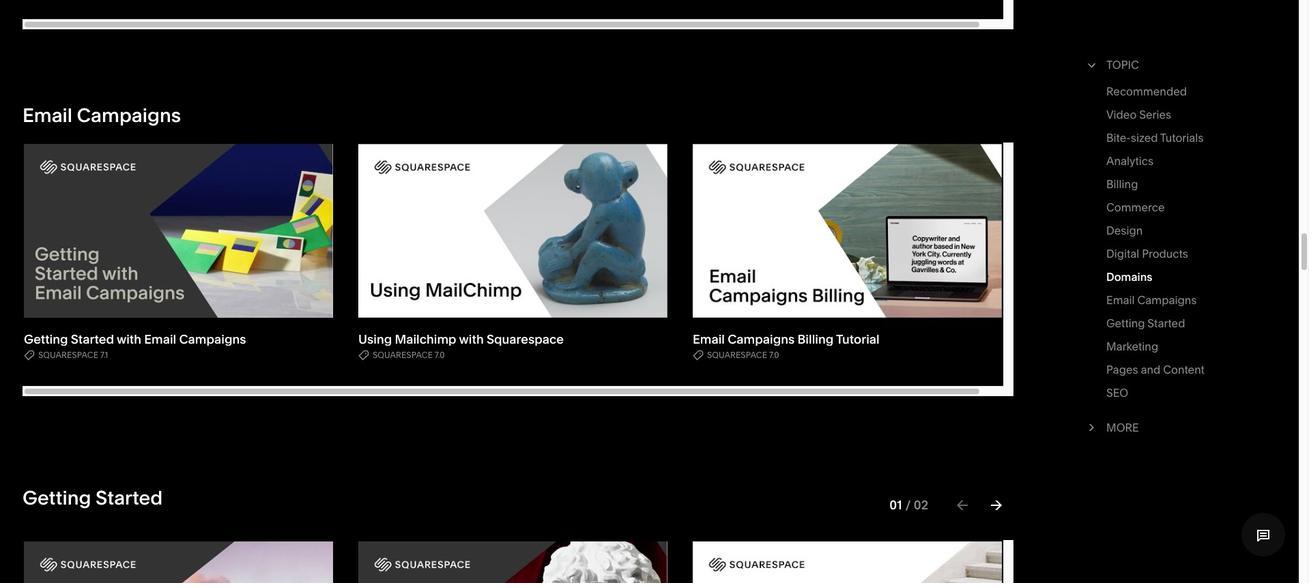 Task type: vqa. For each thing, say whether or not it's contained in the screenshot.
Pages at bottom right
yes



Task type: describe. For each thing, give the bounding box(es) containing it.
1 vertical spatial started
[[71, 332, 114, 348]]

domains link
[[1107, 268, 1153, 291]]

analytics link
[[1107, 152, 1154, 175]]

billing link
[[1107, 175, 1138, 198]]

tutorial
[[836, 332, 880, 348]]

topic
[[1107, 58, 1139, 72]]

digital
[[1107, 247, 1140, 261]]

1 horizontal spatial email campaigns
[[1107, 294, 1197, 307]]

0 horizontal spatial email campaigns
[[23, 104, 181, 127]]

seo link
[[1107, 384, 1129, 407]]

02
[[914, 498, 928, 513]]

1 vertical spatial getting
[[24, 332, 68, 348]]

analytics
[[1107, 154, 1154, 168]]

and
[[1141, 363, 1161, 377]]

video series
[[1107, 108, 1172, 122]]

more button
[[1084, 411, 1253, 445]]

01 / 02
[[890, 498, 928, 513]]

7.1
[[100, 350, 108, 361]]

squarespace 7.1
[[38, 350, 108, 361]]

marketing link
[[1107, 337, 1159, 360]]

sized
[[1131, 131, 1158, 145]]

topic link
[[1107, 55, 1253, 74]]

bite-
[[1107, 131, 1131, 145]]

using mailchimp with squarespace
[[358, 332, 564, 348]]

pages and content link
[[1107, 360, 1205, 384]]

with for mailchimp
[[459, 332, 484, 348]]

design
[[1107, 224, 1143, 238]]

bite-sized tutorials link
[[1107, 128, 1204, 152]]

squarespace 7.0 for campaigns
[[707, 350, 779, 361]]

series
[[1139, 108, 1172, 122]]

mailchimp
[[395, 332, 456, 348]]

domains
[[1107, 270, 1153, 284]]

design link
[[1107, 221, 1143, 244]]

1 vertical spatial billing
[[798, 332, 834, 348]]

content
[[1163, 363, 1205, 377]]

pages and content
[[1107, 363, 1205, 377]]

2 vertical spatial started
[[96, 486, 163, 510]]

commerce
[[1107, 201, 1165, 214]]

digital products link
[[1107, 244, 1188, 268]]



Task type: locate. For each thing, give the bounding box(es) containing it.
squarespace 7.0 down email campaigns billing tutorial
[[707, 350, 779, 361]]

email inside the email campaigns link
[[1107, 294, 1135, 307]]

0 vertical spatial billing
[[1107, 177, 1138, 191]]

1 with from the left
[[117, 332, 141, 348]]

video
[[1107, 108, 1137, 122]]

0 horizontal spatial 7.0
[[435, 350, 445, 361]]

1 horizontal spatial 7.0
[[769, 350, 779, 361]]

seo
[[1107, 386, 1129, 400]]

1 horizontal spatial getting started
[[1107, 317, 1185, 330]]

01
[[890, 498, 902, 513]]

getting started with email campaigns
[[24, 332, 246, 348]]

0 vertical spatial getting started
[[1107, 317, 1185, 330]]

more link
[[1107, 418, 1253, 438]]

1 horizontal spatial squarespace 7.0
[[707, 350, 779, 361]]

recommended
[[1107, 85, 1187, 98]]

squarespace 7.0 down mailchimp
[[373, 350, 445, 361]]

1 squarespace 7.0 from the left
[[373, 350, 445, 361]]

bite-sized tutorials
[[1107, 131, 1204, 145]]

more
[[1107, 421, 1139, 435]]

getting
[[1107, 317, 1145, 330], [24, 332, 68, 348], [23, 486, 91, 510]]

email
[[23, 104, 72, 127], [1107, 294, 1135, 307], [144, 332, 176, 348], [693, 332, 725, 348]]

with for started
[[117, 332, 141, 348]]

squarespace for using mailchimp with squarespace
[[373, 350, 433, 361]]

0 horizontal spatial squarespace 7.0
[[373, 350, 445, 361]]

billing down 'analytics' link
[[1107, 177, 1138, 191]]

tutorials
[[1160, 131, 1204, 145]]

7.0 down mailchimp
[[435, 350, 445, 361]]

getting started
[[1107, 317, 1185, 330], [23, 486, 163, 510]]

squarespace
[[487, 332, 564, 348], [38, 350, 98, 361], [373, 350, 433, 361], [707, 350, 767, 361]]

using
[[358, 332, 392, 348]]

0 vertical spatial email campaigns
[[23, 104, 181, 127]]

2 squarespace 7.0 from the left
[[707, 350, 779, 361]]

recommended link
[[1107, 82, 1187, 105]]

2 vertical spatial getting
[[23, 486, 91, 510]]

2 with from the left
[[459, 332, 484, 348]]

7.0 down email campaigns billing tutorial
[[769, 350, 779, 361]]

0 vertical spatial started
[[1148, 317, 1185, 330]]

1 7.0 from the left
[[435, 350, 445, 361]]

email campaigns link
[[1107, 291, 1197, 314]]

1 vertical spatial email campaigns
[[1107, 294, 1197, 307]]

2 7.0 from the left
[[769, 350, 779, 361]]

billing left tutorial
[[798, 332, 834, 348]]

digital products
[[1107, 247, 1188, 261]]

0 horizontal spatial getting started
[[23, 486, 163, 510]]

1 horizontal spatial billing
[[1107, 177, 1138, 191]]

squarespace 7.0 for mailchimp
[[373, 350, 445, 361]]

topic button
[[1084, 48, 1253, 82]]

0 horizontal spatial with
[[117, 332, 141, 348]]

started
[[1148, 317, 1185, 330], [71, 332, 114, 348], [96, 486, 163, 510]]

marketing
[[1107, 340, 1159, 354]]

squarespace 7.0
[[373, 350, 445, 361], [707, 350, 779, 361]]

commerce link
[[1107, 198, 1165, 221]]

video series link
[[1107, 105, 1172, 128]]

email campaigns
[[23, 104, 181, 127], [1107, 294, 1197, 307]]

campaigns
[[77, 104, 181, 127], [1138, 294, 1197, 307], [179, 332, 246, 348], [728, 332, 795, 348]]

products
[[1142, 247, 1188, 261]]

email campaigns billing tutorial
[[693, 332, 880, 348]]

7.0 for mailchimp
[[435, 350, 445, 361]]

billing
[[1107, 177, 1138, 191], [798, 332, 834, 348]]

pages
[[1107, 363, 1138, 377]]

/
[[906, 498, 911, 513]]

getting started link
[[1107, 314, 1185, 337]]

1 vertical spatial getting started
[[23, 486, 163, 510]]

7.0 for campaigns
[[769, 350, 779, 361]]

with
[[117, 332, 141, 348], [459, 332, 484, 348]]

7.0
[[435, 350, 445, 361], [769, 350, 779, 361]]

squarespace for getting started with email campaigns
[[38, 350, 98, 361]]

0 vertical spatial getting
[[1107, 317, 1145, 330]]

1 horizontal spatial with
[[459, 332, 484, 348]]

0 horizontal spatial billing
[[798, 332, 834, 348]]

squarespace for email campaigns billing tutorial
[[707, 350, 767, 361]]



